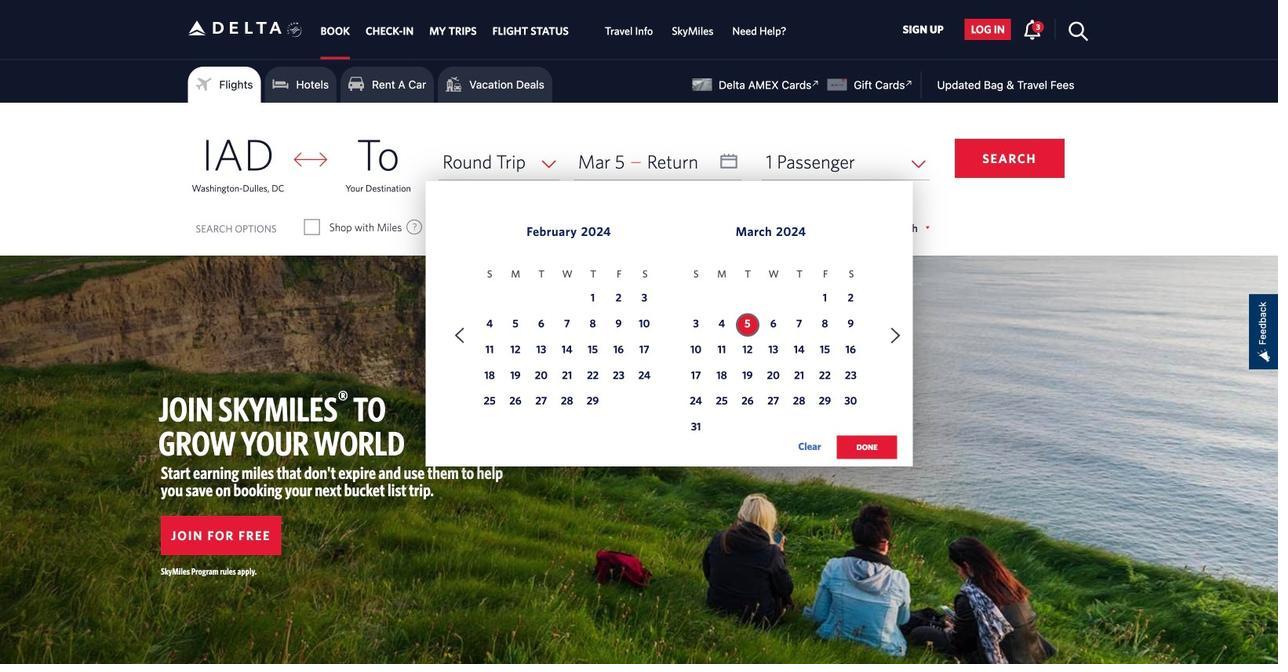 Task type: describe. For each thing, give the bounding box(es) containing it.
this link opens another site in a new window that may not follow the same accessibility policies as delta air lines. image
[[902, 76, 917, 91]]

delta air lines image
[[188, 3, 282, 52]]

skyteam image
[[287, 5, 302, 54]]



Task type: vqa. For each thing, say whether or not it's contained in the screenshot.
Delta Vacations Logo
no



Task type: locate. For each thing, give the bounding box(es) containing it.
None text field
[[574, 144, 742, 180]]

tab list
[[313, 0, 796, 59]]

this link opens another site in a new window that may not follow the same accessibility policies as delta air lines. image
[[809, 76, 824, 91]]

calendar expanded, use arrow keys to select date application
[[426, 181, 913, 476]]

tab panel
[[0, 103, 1279, 476]]

None field
[[439, 144, 560, 180], [762, 144, 930, 180], [439, 144, 560, 180], [762, 144, 930, 180]]

None checkbox
[[305, 220, 319, 235], [585, 220, 600, 235], [305, 220, 319, 235], [585, 220, 600, 235]]



